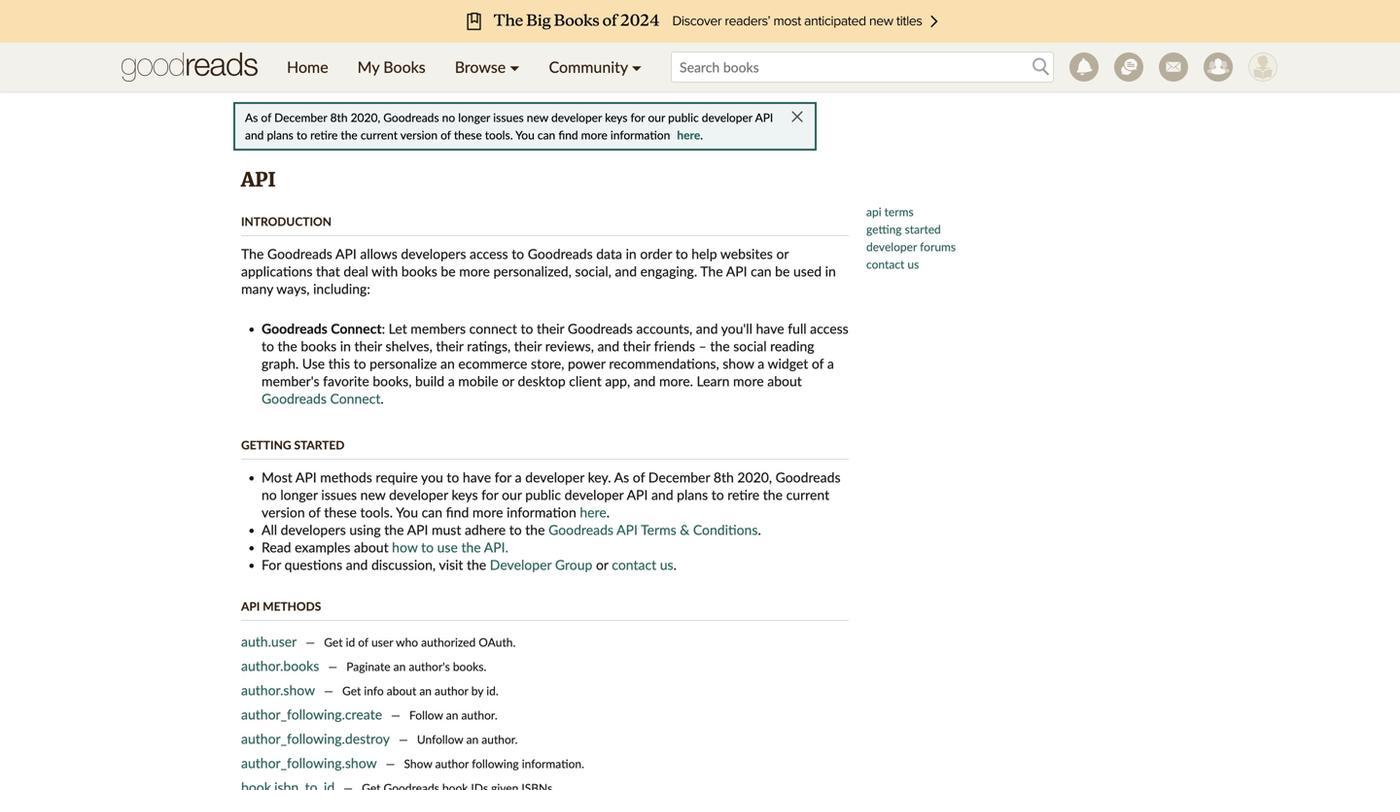 Task type: locate. For each thing, give the bounding box(es) containing it.
tools.
[[485, 128, 513, 142], [360, 504, 393, 521]]

books down goodreads connect
[[301, 338, 337, 355]]

more inside the goodreads api allows developers access to goodreads data in order to help websites or applications that deal with books be more personalized, social, and engaging. the api can be used in many ways, including:
[[459, 263, 490, 280]]

▾ for browse ▾
[[510, 57, 520, 76]]

information down community ▾ dropdown button
[[611, 128, 670, 142]]

how
[[392, 539, 418, 556]]

goodreads
[[383, 110, 439, 125], [267, 246, 333, 262], [528, 246, 593, 262], [262, 321, 328, 337], [568, 321, 633, 337], [262, 391, 327, 407], [776, 469, 841, 486], [549, 522, 614, 538]]

about down using
[[354, 539, 389, 556]]

1 horizontal spatial contact us link
[[867, 257, 920, 271]]

author_following.show
[[241, 755, 377, 772]]

full
[[788, 321, 807, 337]]

find down community
[[559, 128, 578, 142]]

using
[[350, 522, 381, 538]]

access inside : let members connect to their goodreads accounts, and you'll have full access to the books in their shelves, their ratings, their reviews, and their friends – the social reading graph. use this to personalize an ecommerce store, power recommendations, show a widget of a member's favorite books, build a mobile or desktop client app, and more. learn more about goodreads connect .
[[810, 321, 849, 337]]

no down browse
[[442, 110, 455, 125]]

0 horizontal spatial information
[[507, 504, 577, 521]]

close button image
[[790, 109, 805, 125]]

1 horizontal spatial the
[[701, 263, 723, 280]]

1 vertical spatial tools.
[[360, 504, 393, 521]]

show
[[723, 356, 755, 372]]

to up personalized,
[[512, 246, 524, 262]]

0 horizontal spatial issues
[[321, 487, 357, 503]]

books right 'with'
[[402, 263, 438, 280]]

getting
[[867, 222, 902, 236]]

2020, down my on the left of page
[[351, 110, 381, 125]]

1 vertical spatial longer
[[280, 487, 318, 503]]

the down help
[[701, 263, 723, 280]]

1 horizontal spatial books
[[402, 263, 438, 280]]

connect up this
[[331, 321, 382, 337]]

▾ inside dropdown button
[[632, 57, 642, 76]]

2 author from the top
[[435, 757, 469, 771]]

paginate
[[347, 660, 391, 674]]

0 vertical spatial us
[[908, 257, 920, 271]]

1 vertical spatial books
[[301, 338, 337, 355]]

about down widget
[[768, 373, 802, 390]]

my group discussions image
[[1115, 53, 1144, 82]]

a up all developers using the api must adhere to the goodreads api terms & conditions . read examples about how to use the api. for questions and discussion, visit the developer group or contact us .
[[515, 469, 522, 486]]

community ▾
[[549, 57, 642, 76]]

2 ▾ from the left
[[632, 57, 642, 76]]

accounts,
[[637, 321, 693, 337]]

1 horizontal spatial here link
[[677, 128, 701, 142]]

.
[[701, 128, 703, 142], [381, 391, 384, 407], [607, 504, 610, 521], [758, 522, 761, 538], [674, 557, 677, 573]]

1 vertical spatial plans
[[677, 487, 708, 503]]

0 horizontal spatial public
[[526, 487, 561, 503]]

0 horizontal spatial the
[[241, 246, 264, 262]]

0 vertical spatial in
[[626, 246, 637, 262]]

goodreads inside all developers using the api must adhere to the goodreads api terms & conditions . read examples about how to use the api. for questions and discussion, visit the developer group or contact us .
[[549, 522, 614, 538]]

oauth.
[[479, 636, 516, 650]]

us
[[908, 257, 920, 271], [660, 557, 674, 573]]

1 vertical spatial have
[[463, 469, 491, 486]]

author's
[[409, 660, 450, 674]]

1 horizontal spatial longer
[[458, 110, 490, 125]]

more down community ▾ dropdown button
[[581, 128, 608, 142]]

our down community ▾ dropdown button
[[648, 110, 665, 125]]

shelves,
[[386, 338, 433, 355]]

1 horizontal spatial you
[[516, 128, 535, 142]]

december inside most api methods require you to have for a developer key. as of december 8th 2020, goodreads no longer issues new developer keys for our public developer api and plans to retire the current version of these tools. you can find more information
[[649, 469, 710, 486]]

allows
[[360, 246, 398, 262]]

version inside most api methods require you to have for a developer key. as of december 8th 2020, goodreads no longer issues new developer keys for our public developer api and plans to retire the current version of these tools. you can find more information
[[262, 504, 305, 521]]

tools. down browse ▾ popup button
[[485, 128, 513, 142]]

2 vertical spatial in
[[340, 338, 351, 355]]

or down the ecommerce
[[502, 373, 515, 390]]

here .
[[677, 128, 703, 142], [580, 504, 610, 521]]

retire inside as of december 8th 2020, goodreads no longer issues new developer keys for our public developer api and plans to retire the current version of these tools. you can find more information
[[310, 128, 338, 142]]

you up how
[[396, 504, 418, 521]]

0 horizontal spatial new
[[361, 487, 386, 503]]

1 vertical spatial december
[[649, 469, 710, 486]]

used
[[794, 263, 822, 280]]

about inside all developers using the api must adhere to the goodreads api terms & conditions . read examples about how to use the api. for questions and discussion, visit the developer group or contact us .
[[354, 539, 389, 556]]

these inside as of december 8th 2020, goodreads no longer issues new developer keys for our public developer api and plans to retire the current version of these tools. you can find more information
[[454, 128, 482, 142]]

1 horizontal spatial have
[[756, 321, 785, 337]]

can inside the goodreads api allows developers access to goodreads data in order to help websites or applications that deal with books be more personalized, social, and engaging. the api can be used in many ways, including:
[[751, 263, 772, 280]]

developer forums link
[[867, 240, 956, 254]]

find
[[559, 128, 578, 142], [446, 504, 469, 521]]

1 vertical spatial here .
[[580, 504, 610, 521]]

new inside most api methods require you to have for a developer key. as of december 8th 2020, goodreads no longer issues new developer keys for our public developer api and plans to retire the current version of these tools. you can find more information
[[361, 487, 386, 503]]

build
[[415, 373, 445, 390]]

started
[[294, 438, 345, 452]]

developers up examples
[[281, 522, 346, 538]]

contact down goodreads api terms & conditions link
[[612, 557, 657, 573]]

a
[[758, 356, 765, 372], [828, 356, 834, 372], [448, 373, 455, 390], [515, 469, 522, 486]]

1 vertical spatial us
[[660, 557, 674, 573]]

contact inside all developers using the api must adhere to the goodreads api terms & conditions . read examples about how to use the api. for questions and discussion, visit the developer group or contact us .
[[612, 557, 657, 573]]

issues down browse ▾ popup button
[[493, 110, 524, 125]]

1 vertical spatial the
[[701, 263, 723, 280]]

keys
[[605, 110, 628, 125], [452, 487, 478, 503]]

plans
[[267, 128, 294, 142], [677, 487, 708, 503]]

getting started link
[[867, 222, 941, 236]]

have
[[756, 321, 785, 337], [463, 469, 491, 486]]

be up members
[[441, 263, 456, 280]]

▾ inside popup button
[[510, 57, 520, 76]]

access up personalized,
[[470, 246, 508, 262]]

1 vertical spatial our
[[502, 487, 522, 503]]

developers inside the goodreads api allows developers access to goodreads data in order to help websites or applications that deal with books be more personalized, social, and engaging. the api can be used in many ways, including:
[[401, 246, 466, 262]]

▾ right community
[[632, 57, 642, 76]]

2020, inside most api methods require you to have for a developer key. as of december 8th 2020, goodreads no longer issues new developer keys for our public developer api and plans to retire the current version of these tools. you can find more information
[[738, 469, 772, 486]]

for
[[631, 110, 645, 125], [495, 469, 512, 486], [482, 487, 499, 503]]

1 ▾ from the left
[[510, 57, 520, 76]]

0 horizontal spatial can
[[422, 504, 443, 521]]

api up deal
[[336, 246, 357, 262]]

0 vertical spatial contact
[[867, 257, 905, 271]]

1 horizontal spatial version
[[401, 128, 438, 142]]

get left info
[[342, 684, 361, 698]]

about right info
[[387, 684, 417, 698]]

version down books
[[401, 128, 438, 142]]

longer down browse
[[458, 110, 490, 125]]

0 horizontal spatial developers
[[281, 522, 346, 538]]

author.books
[[241, 658, 319, 675]]

1 vertical spatial you
[[396, 504, 418, 521]]

1 horizontal spatial here
[[677, 128, 701, 142]]

conditions
[[693, 522, 758, 538]]

in up this
[[340, 338, 351, 355]]

0 horizontal spatial here
[[580, 504, 607, 521]]

developer left key.
[[526, 469, 585, 486]]

1 horizontal spatial ▾
[[632, 57, 642, 76]]

user
[[372, 636, 393, 650]]

1 horizontal spatial find
[[559, 128, 578, 142]]

0 vertical spatial the
[[241, 246, 264, 262]]

developers right allows
[[401, 246, 466, 262]]

1 vertical spatial these
[[324, 504, 357, 521]]

no down most
[[262, 487, 277, 503]]

0 vertical spatial developers
[[401, 246, 466, 262]]

connect
[[331, 321, 382, 337], [330, 391, 381, 407]]

1 horizontal spatial plans
[[677, 487, 708, 503]]

0 horizontal spatial be
[[441, 263, 456, 280]]

inbox image
[[1160, 53, 1189, 82]]

or inside all developers using the api must adhere to the goodreads api terms & conditions . read examples about how to use the api. for questions and discussion, visit the developer group or contact us .
[[596, 557, 609, 573]]

8th down home link
[[330, 110, 348, 125]]

api terms link
[[867, 205, 914, 219]]

keys up must
[[452, 487, 478, 503]]

you down browse ▾ popup button
[[516, 128, 535, 142]]

find up must
[[446, 504, 469, 521]]

get left id
[[324, 636, 343, 650]]

0 vertical spatial here .
[[677, 128, 703, 142]]

2020, inside as of december 8th 2020, goodreads no longer issues new developer keys for our public developer api and plans to retire the current version of these tools. you can find more information
[[351, 110, 381, 125]]

us down terms
[[660, 557, 674, 573]]

of inside auth.user —           get id of user who authorized oauth. author.books —           paginate an author's books. author.show —           get info about an author by id. author_following.create —           follow an author. author_following.destroy —           unfollow an author. author_following.show —           show author following information.
[[358, 636, 369, 650]]

developers inside all developers using the api must adhere to the goodreads api terms & conditions . read examples about how to use the api. for questions and discussion, visit the developer group or contact us .
[[281, 522, 346, 538]]

and up – at the top of page
[[696, 321, 718, 337]]

our inside as of december 8th 2020, goodreads no longer issues new developer keys for our public developer api and plans to retire the current version of these tools. you can find more information
[[648, 110, 665, 125]]

member's
[[262, 373, 320, 390]]

december up the &
[[649, 469, 710, 486]]

these down browse
[[454, 128, 482, 142]]

0 vertical spatial 8th
[[330, 110, 348, 125]]

1 vertical spatial information
[[507, 504, 577, 521]]

to down home link
[[297, 128, 307, 142]]

contact
[[867, 257, 905, 271], [612, 557, 657, 573]]

0 horizontal spatial our
[[502, 487, 522, 503]]

author. down by
[[462, 709, 498, 723]]

1 horizontal spatial here .
[[677, 128, 703, 142]]

api
[[867, 205, 882, 219]]

public inside as of december 8th 2020, goodreads no longer issues new developer keys for our public developer api and plans to retire the current version of these tools. you can find more information
[[668, 110, 699, 125]]

1 vertical spatial as
[[614, 469, 630, 486]]

must
[[432, 522, 461, 538]]

more left personalized,
[[459, 263, 490, 280]]

more
[[581, 128, 608, 142], [459, 263, 490, 280], [733, 373, 764, 390], [473, 504, 503, 521]]

contact inside api terms getting started developer forums contact us
[[867, 257, 905, 271]]

new down browse ▾ popup button
[[527, 110, 549, 125]]

us inside api terms getting started developer forums contact us
[[908, 257, 920, 271]]

books.
[[453, 660, 487, 674]]

1 vertical spatial new
[[361, 487, 386, 503]]

or right websites
[[777, 246, 789, 262]]

developers
[[401, 246, 466, 262], [281, 522, 346, 538]]

1 horizontal spatial issues
[[493, 110, 524, 125]]

graph.
[[262, 356, 299, 372]]

have up social
[[756, 321, 785, 337]]

tools. up using
[[360, 504, 393, 521]]

authorized
[[421, 636, 476, 650]]

members
[[411, 321, 466, 337]]

us down developer forums link
[[908, 257, 920, 271]]

developer
[[552, 110, 602, 125], [702, 110, 753, 125], [867, 240, 917, 254], [526, 469, 585, 486], [389, 487, 448, 503], [565, 487, 624, 503]]

0 horizontal spatial in
[[340, 338, 351, 355]]

1 horizontal spatial in
[[626, 246, 637, 262]]

started
[[905, 222, 941, 236]]

applications
[[241, 263, 313, 280]]

0 vertical spatial books
[[402, 263, 438, 280]]

be
[[441, 263, 456, 280], [775, 263, 790, 280]]

following
[[472, 757, 519, 771]]

Search books text field
[[671, 52, 1054, 83]]

0 horizontal spatial here link
[[580, 504, 607, 521]]

contact us link for .
[[612, 557, 674, 573]]

1 vertical spatial 2020,
[[738, 469, 772, 486]]

api
[[755, 110, 774, 125], [241, 168, 276, 192], [336, 246, 357, 262], [726, 263, 748, 280], [296, 469, 317, 486], [627, 487, 648, 503], [407, 522, 428, 538], [617, 522, 638, 538], [241, 600, 260, 614]]

store,
[[531, 356, 565, 372]]

0 vertical spatial here
[[677, 128, 701, 142]]

the inside as of december 8th 2020, goodreads no longer issues new developer keys for our public developer api and plans to retire the current version of these tools. you can find more information
[[341, 128, 358, 142]]

1 horizontal spatial as
[[614, 469, 630, 486]]

1 vertical spatial connect
[[330, 391, 381, 407]]

0 vertical spatial for
[[631, 110, 645, 125]]

0 vertical spatial about
[[768, 373, 802, 390]]

author_following.create
[[241, 707, 382, 723]]

8th up conditions at the bottom of page
[[714, 469, 734, 486]]

1 horizontal spatial access
[[810, 321, 849, 337]]

Search for books to add to your shelves search field
[[671, 52, 1054, 83]]

contact down developer forums link
[[867, 257, 905, 271]]

their
[[537, 321, 565, 337], [355, 338, 382, 355], [436, 338, 464, 355], [514, 338, 542, 355], [623, 338, 651, 355]]

0 horizontal spatial contact
[[612, 557, 657, 573]]

developer down getting
[[867, 240, 917, 254]]

for inside as of december 8th 2020, goodreads no longer issues new developer keys for our public developer api and plans to retire the current version of these tools. you can find more information
[[631, 110, 645, 125]]

2020,
[[351, 110, 381, 125], [738, 469, 772, 486]]

in
[[626, 246, 637, 262], [826, 263, 836, 280], [340, 338, 351, 355]]

0 vertical spatial keys
[[605, 110, 628, 125]]

get
[[324, 636, 343, 650], [342, 684, 361, 698]]

0 horizontal spatial find
[[446, 504, 469, 521]]

8th inside most api methods require you to have for a developer key. as of december 8th 2020, goodreads no longer issues new developer keys for our public developer api and plans to retire the current version of these tools. you can find more information
[[714, 469, 734, 486]]

0 horizontal spatial us
[[660, 557, 674, 573]]

0 vertical spatial longer
[[458, 110, 490, 125]]

to up conditions at the bottom of page
[[712, 487, 724, 503]]

0 horizontal spatial current
[[361, 128, 398, 142]]

information
[[611, 128, 670, 142], [507, 504, 577, 521]]

books,
[[373, 373, 412, 390]]

0 vertical spatial plans
[[267, 128, 294, 142]]

author down unfollow in the bottom left of the page
[[435, 757, 469, 771]]

here
[[677, 128, 701, 142], [580, 504, 607, 521]]

0 horizontal spatial keys
[[452, 487, 478, 503]]

and inside as of december 8th 2020, goodreads no longer issues new developer keys for our public developer api and plans to retire the current version of these tools. you can find more information
[[245, 128, 264, 142]]

1 horizontal spatial these
[[454, 128, 482, 142]]

1 horizontal spatial new
[[527, 110, 549, 125]]

have right you
[[463, 469, 491, 486]]

desktop
[[518, 373, 566, 390]]

author.show link
[[241, 682, 315, 699]]

1 be from the left
[[441, 263, 456, 280]]

longer down most
[[280, 487, 318, 503]]

0 vertical spatial issues
[[493, 110, 524, 125]]

0 vertical spatial contact us link
[[867, 257, 920, 271]]

contact us link down goodreads api terms & conditions link
[[612, 557, 674, 573]]

here . for for
[[677, 128, 703, 142]]

▾
[[510, 57, 520, 76], [632, 57, 642, 76]]

developer down key.
[[565, 487, 624, 503]]

examples
[[295, 539, 351, 556]]

getting
[[241, 438, 291, 452]]

1 vertical spatial or
[[502, 373, 515, 390]]

an up build
[[441, 356, 455, 372]]

2 vertical spatial or
[[596, 557, 609, 573]]

api up auth.user
[[241, 600, 260, 614]]

issues inside as of december 8th 2020, goodreads no longer issues new developer keys for our public developer api and plans to retire the current version of these tools. you can find more information
[[493, 110, 524, 125]]

author.books link
[[241, 658, 319, 675]]

of
[[261, 110, 271, 125], [441, 128, 451, 142], [812, 356, 824, 372], [633, 469, 645, 486], [309, 504, 321, 521], [358, 636, 369, 650]]

more up adhere
[[473, 504, 503, 521]]

0 vertical spatial access
[[470, 246, 508, 262]]

api left terms
[[617, 522, 638, 538]]

1 horizontal spatial developers
[[401, 246, 466, 262]]

december inside as of december 8th 2020, goodreads no longer issues new developer keys for our public developer api and plans to retire the current version of these tools. you can find more information
[[274, 110, 327, 125]]

0 horizontal spatial ▾
[[510, 57, 520, 76]]

plans up the &
[[677, 487, 708, 503]]

menu
[[272, 43, 657, 91]]

— left paginate
[[328, 660, 338, 674]]

1 horizontal spatial information
[[611, 128, 670, 142]]

can inside as of december 8th 2020, goodreads no longer issues new developer keys for our public developer api and plans to retire the current version of these tools. you can find more information
[[538, 128, 556, 142]]

developer down community
[[552, 110, 602, 125]]

can down community
[[538, 128, 556, 142]]

0 vertical spatial these
[[454, 128, 482, 142]]

2 horizontal spatial in
[[826, 263, 836, 280]]

their up recommendations,
[[623, 338, 651, 355]]

or inside : let members connect to their goodreads accounts, and you'll have full access to the books in their shelves, their ratings, their reviews, and their friends – the social reading graph. use this to personalize an ecommerce store, power recommendations, show a widget of a member's favorite books, build a mobile or desktop client app, and more. learn more about goodreads connect .
[[502, 373, 515, 390]]

the
[[341, 128, 358, 142], [278, 338, 297, 355], [710, 338, 730, 355], [763, 487, 783, 503], [384, 522, 404, 538], [526, 522, 545, 538], [462, 539, 481, 556], [467, 557, 487, 573]]

version up the all at the left of the page
[[262, 504, 305, 521]]

to right adhere
[[509, 522, 522, 538]]

1 vertical spatial no
[[262, 487, 277, 503]]

plans down home link
[[267, 128, 294, 142]]

1 horizontal spatial keys
[[605, 110, 628, 125]]

you'll
[[721, 321, 753, 337]]

0 horizontal spatial december
[[274, 110, 327, 125]]

— left show
[[386, 757, 395, 771]]

most
[[262, 469, 293, 486]]

0 vertical spatial new
[[527, 110, 549, 125]]

0 horizontal spatial no
[[262, 487, 277, 503]]

the inside most api methods require you to have for a developer key. as of december 8th 2020, goodreads no longer issues new developer keys for our public developer api and plans to retire the current version of these tools. you can find more information
[[763, 487, 783, 503]]

plans inside most api methods require you to have for a developer key. as of december 8th 2020, goodreads no longer issues new developer keys for our public developer api and plans to retire the current version of these tools. you can find more information
[[677, 487, 708, 503]]

0 horizontal spatial or
[[502, 373, 515, 390]]

can down websites
[[751, 263, 772, 280]]

and inside the goodreads api allows developers access to goodreads data in order to help websites or applications that deal with books be more personalized, social, and engaging. the api can be used in many ways, including:
[[615, 263, 637, 280]]

more down show
[[733, 373, 764, 390]]

keys inside as of december 8th 2020, goodreads no longer issues new developer keys for our public developer api and plans to retire the current version of these tools. you can find more information
[[605, 110, 628, 125]]

in right 'used'
[[826, 263, 836, 280]]

new down 'require'
[[361, 487, 386, 503]]

0 vertical spatial our
[[648, 110, 665, 125]]

connect inside : let members connect to their goodreads accounts, and you'll have full access to the books in their shelves, their ratings, their reviews, and their friends – the social reading graph. use this to personalize an ecommerce store, power recommendations, show a widget of a member's favorite books, build a mobile or desktop client app, and more. learn more about goodreads connect .
[[330, 391, 381, 407]]

more inside : let members connect to their goodreads accounts, and you'll have full access to the books in their shelves, their ratings, their reviews, and their friends – the social reading graph. use this to personalize an ecommerce store, power recommendations, show a widget of a member's favorite books, build a mobile or desktop client app, and more. learn more about goodreads connect .
[[733, 373, 764, 390]]

or right group
[[596, 557, 609, 573]]

id.
[[487, 684, 499, 698]]

0 vertical spatial author
[[435, 684, 468, 698]]

0 vertical spatial find
[[559, 128, 578, 142]]

2 vertical spatial for
[[482, 487, 499, 503]]

questions
[[285, 557, 343, 573]]

retire up conditions at the bottom of page
[[728, 487, 760, 503]]

an
[[441, 356, 455, 372], [394, 660, 406, 674], [420, 684, 432, 698], [446, 709, 459, 723], [466, 733, 479, 747]]

1 vertical spatial public
[[526, 487, 561, 503]]

and up the introduction
[[245, 128, 264, 142]]

tools. inside most api methods require you to have for a developer key. as of december 8th 2020, goodreads no longer issues new developer keys for our public developer api and plans to retire the current version of these tools. you can find more information
[[360, 504, 393, 521]]

here link for of
[[580, 504, 607, 521]]

—
[[306, 636, 315, 650], [328, 660, 338, 674], [324, 684, 333, 698], [391, 709, 401, 723], [399, 733, 408, 747], [386, 757, 395, 771]]

author left by
[[435, 684, 468, 698]]

developer inside api terms getting started developer forums contact us
[[867, 240, 917, 254]]

api left close button image
[[755, 110, 774, 125]]

1 vertical spatial developers
[[281, 522, 346, 538]]

favorite
[[323, 373, 369, 390]]

connect down the favorite
[[330, 391, 381, 407]]

1 horizontal spatial tools.
[[485, 128, 513, 142]]

version inside as of december 8th 2020, goodreads no longer issues new developer keys for our public developer api and plans to retire the current version of these tools. you can find more information
[[401, 128, 438, 142]]

issues
[[493, 110, 524, 125], [321, 487, 357, 503]]

learn
[[697, 373, 730, 390]]

about inside auth.user —           get id of user who authorized oauth. author.books —           paginate an author's books. author.show —           get info about an author by id. author_following.create —           follow an author. author_following.destroy —           unfollow an author. author_following.show —           show author following information.
[[387, 684, 417, 698]]

1 horizontal spatial current
[[787, 487, 830, 503]]

1 vertical spatial 8th
[[714, 469, 734, 486]]

ratings,
[[467, 338, 511, 355]]

tools. inside as of december 8th 2020, goodreads no longer issues new developer keys for our public developer api and plans to retire the current version of these tools. you can find more information
[[485, 128, 513, 142]]

books
[[402, 263, 438, 280], [301, 338, 337, 355]]

our up adhere
[[502, 487, 522, 503]]

2 vertical spatial about
[[387, 684, 417, 698]]

0 vertical spatial version
[[401, 128, 438, 142]]

our inside most api methods require you to have for a developer key. as of december 8th 2020, goodreads no longer issues new developer keys for our public developer api and plans to retire the current version of these tools. you can find more information
[[502, 487, 522, 503]]



Task type: vqa. For each thing, say whether or not it's contained in the screenshot.
top amazon
no



Task type: describe. For each thing, give the bounding box(es) containing it.
1 vertical spatial for
[[495, 469, 512, 486]]

▾ for community ▾
[[632, 57, 642, 76]]

mobile
[[458, 373, 499, 390]]

plans inside as of december 8th 2020, goodreads no longer issues new developer keys for our public developer api and plans to retire the current version of these tools. you can find more information
[[267, 128, 294, 142]]

a right build
[[448, 373, 455, 390]]

author_following.destroy link
[[241, 731, 390, 748]]

an up the follow
[[420, 684, 432, 698]]

api up goodreads api terms & conditions link
[[627, 487, 648, 503]]

1 vertical spatial author.
[[482, 733, 518, 747]]

more.
[[659, 373, 693, 390]]

current inside most api methods require you to have for a developer key. as of december 8th 2020, goodreads no longer issues new developer keys for our public developer api and plans to retire the current version of these tools. you can find more information
[[787, 487, 830, 503]]

0 vertical spatial get
[[324, 636, 343, 650]]

with
[[372, 263, 398, 280]]

a inside most api methods require you to have for a developer key. as of december 8th 2020, goodreads no longer issues new developer keys for our public developer api and plans to retire the current version of these tools. you can find more information
[[515, 469, 522, 486]]

auth.user
[[241, 634, 297, 650]]

0 vertical spatial connect
[[331, 321, 382, 337]]

their up reviews,
[[537, 321, 565, 337]]

ways,
[[277, 281, 310, 297]]

api right most
[[296, 469, 317, 486]]

here for for
[[677, 128, 701, 142]]

more inside most api methods require you to have for a developer key. as of december 8th 2020, goodreads no longer issues new developer keys for our public developer api and plans to retire the current version of these tools. you can find more information
[[473, 504, 503, 521]]

issues inside most api methods require you to have for a developer key. as of december 8th 2020, goodreads no longer issues new developer keys for our public developer api and plans to retire the current version of these tools. you can find more information
[[321, 487, 357, 503]]

goodreads inside most api methods require you to have for a developer key. as of december 8th 2020, goodreads no longer issues new developer keys for our public developer api and plans to retire the current version of these tools. you can find more information
[[776, 469, 841, 486]]

can for find
[[538, 128, 556, 142]]

author_following.create link
[[241, 707, 382, 723]]

as inside most api methods require you to have for a developer key. as of december 8th 2020, goodreads no longer issues new developer keys for our public developer api and plans to retire the current version of these tools. you can find more information
[[614, 469, 630, 486]]

an right the follow
[[446, 709, 459, 723]]

data
[[596, 246, 623, 262]]

0 vertical spatial author.
[[462, 709, 498, 723]]

more inside as of december 8th 2020, goodreads no longer issues new developer keys for our public developer api and plans to retire the current version of these tools. you can find more information
[[581, 128, 608, 142]]

information inside most api methods require you to have for a developer key. as of december 8th 2020, goodreads no longer issues new developer keys for our public developer api and plans to retire the current version of these tools. you can find more information
[[507, 504, 577, 521]]

contact us link for api terms getting started developer forums contact us
[[867, 257, 920, 271]]

public inside most api methods require you to have for a developer key. as of december 8th 2020, goodreads no longer issues new developer keys for our public developer api and plans to retire the current version of these tools. you can find more information
[[526, 487, 561, 503]]

reading
[[770, 338, 815, 355]]

you inside as of december 8th 2020, goodreads no longer issues new developer keys for our public developer api and plans to retire the current version of these tools. you can find more information
[[516, 128, 535, 142]]

use
[[302, 356, 325, 372]]

home
[[287, 57, 328, 76]]

my books link
[[343, 43, 440, 91]]

developer down you
[[389, 487, 448, 503]]

have inside : let members connect to their goodreads accounts, and you'll have full access to the books in their shelves, their ratings, their reviews, and their friends – the social reading graph. use this to personalize an ecommerce store, power recommendations, show a widget of a member's favorite books, build a mobile or desktop client app, and more. learn more about goodreads connect .
[[756, 321, 785, 337]]

personalize
[[370, 356, 437, 372]]

client
[[569, 373, 602, 390]]

2 be from the left
[[775, 263, 790, 280]]

these inside most api methods require you to have for a developer key. as of december 8th 2020, goodreads no longer issues new developer keys for our public developer api and plans to retire the current version of these tools. you can find more information
[[324, 504, 357, 521]]

to right you
[[447, 469, 459, 486]]

help
[[692, 246, 717, 262]]

my books
[[358, 57, 426, 76]]

follow
[[410, 709, 443, 723]]

no inside as of december 8th 2020, goodreads no longer issues new developer keys for our public developer api and plans to retire the current version of these tools. you can find more information
[[442, 110, 455, 125]]

an right unfollow in the bottom left of the page
[[466, 733, 479, 747]]

author_following.show link
[[241, 755, 377, 772]]

new inside as of december 8th 2020, goodreads no longer issues new developer keys for our public developer api and plans to retire the current version of these tools. you can find more information
[[527, 110, 549, 125]]

let
[[389, 321, 407, 337]]

information inside as of december 8th 2020, goodreads no longer issues new developer keys for our public developer api and plans to retire the current version of these tools. you can find more information
[[611, 128, 670, 142]]

and down recommendations,
[[634, 373, 656, 390]]

home link
[[272, 43, 343, 91]]

info
[[364, 684, 384, 698]]

for
[[262, 557, 281, 573]]

order
[[640, 246, 672, 262]]

their down ':'
[[355, 338, 382, 355]]

as of december 8th 2020, goodreads no longer issues new developer keys for our public developer api and plans to retire the current version of these tools. you can find more information
[[245, 110, 774, 142]]

use
[[437, 539, 458, 556]]

keys inside most api methods require you to have for a developer key. as of december 8th 2020, goodreads no longer issues new developer keys for our public developer api and plans to retire the current version of these tools. you can find more information
[[452, 487, 478, 503]]

retire inside most api methods require you to have for a developer key. as of december 8th 2020, goodreads no longer issues new developer keys for our public developer api and plans to retire the current version of these tools. you can find more information
[[728, 487, 760, 503]]

find inside most api methods require you to have for a developer key. as of december 8th 2020, goodreads no longer issues new developer keys for our public developer api and plans to retire the current version of these tools. you can find more information
[[446, 504, 469, 521]]

group
[[555, 557, 593, 573]]

to right this
[[354, 356, 366, 372]]

1 author from the top
[[435, 684, 468, 698]]

menu containing home
[[272, 43, 657, 91]]

api up the introduction
[[241, 168, 276, 192]]

and inside most api methods require you to have for a developer key. as of december 8th 2020, goodreads no longer issues new developer keys for our public developer api and plans to retire the current version of these tools. you can find more information
[[652, 487, 674, 503]]

to right connect
[[521, 321, 533, 337]]

longer inside most api methods require you to have for a developer key. as of december 8th 2020, goodreads no longer issues new developer keys for our public developer api and plans to retire the current version of these tools. you can find more information
[[280, 487, 318, 503]]

can inside most api methods require you to have for a developer key. as of december 8th 2020, goodreads no longer issues new developer keys for our public developer api and plans to retire the current version of these tools. you can find more information
[[422, 504, 443, 521]]

their up store,
[[514, 338, 542, 355]]

have inside most api methods require you to have for a developer key. as of december 8th 2020, goodreads no longer issues new developer keys for our public developer api and plans to retire the current version of these tools. you can find more information
[[463, 469, 491, 486]]

access inside the goodreads api allows developers access to goodreads data in order to help websites or applications that deal with books be more personalized, social, and engaging. the api can be used in many ways, including:
[[470, 246, 508, 262]]

read
[[262, 539, 291, 556]]

books inside the goodreads api allows developers access to goodreads data in order to help websites or applications that deal with books be more personalized, social, and engaging. the api can be used in many ways, including:
[[402, 263, 438, 280]]

&
[[680, 522, 690, 538]]

that
[[316, 263, 340, 280]]

api methods
[[241, 600, 321, 614]]

a right widget
[[828, 356, 834, 372]]

getting started
[[241, 438, 345, 452]]

to up graph.
[[262, 338, 274, 355]]

can for be
[[751, 263, 772, 280]]

personalized,
[[494, 263, 572, 280]]

ecommerce
[[459, 356, 528, 372]]

— up show
[[399, 733, 408, 747]]

key.
[[588, 469, 611, 486]]

about inside : let members connect to their goodreads accounts, and you'll have full access to the books in their shelves, their ratings, their reviews, and their friends – the social reading graph. use this to personalize an ecommerce store, power recommendations, show a widget of a member's favorite books, build a mobile or desktop client app, and more. learn more about goodreads connect .
[[768, 373, 802, 390]]

an inside : let members connect to their goodreads accounts, and you'll have full access to the books in their shelves, their ratings, their reviews, and their friends – the social reading graph. use this to personalize an ecommerce store, power recommendations, show a widget of a member's favorite books, build a mobile or desktop client app, and more. learn more about goodreads connect .
[[441, 356, 455, 372]]

who
[[396, 636, 418, 650]]

8th inside as of december 8th 2020, goodreads no longer issues new developer keys for our public developer api and plans to retire the current version of these tools. you can find more information
[[330, 110, 348, 125]]

a down social
[[758, 356, 765, 372]]

goodreads api terms & conditions link
[[549, 522, 758, 538]]

all developers using the api must adhere to the goodreads api terms & conditions . read examples about how to use the api. for questions and discussion, visit the developer group or contact us .
[[262, 522, 761, 573]]

and inside all developers using the api must adhere to the goodreads api terms & conditions . read examples about how to use the api. for questions and discussion, visit the developer group or contact us .
[[346, 557, 368, 573]]

in inside : let members connect to their goodreads accounts, and you'll have full access to the books in their shelves, their ratings, their reviews, and their friends – the social reading graph. use this to personalize an ecommerce store, power recommendations, show a widget of a member's favorite books, build a mobile or desktop client app, and more. learn more about goodreads connect .
[[340, 338, 351, 355]]

— up author_following.create link
[[324, 684, 333, 698]]

developer group link
[[490, 557, 593, 573]]

my
[[358, 57, 380, 76]]

information.
[[522, 757, 585, 771]]

api terms getting started developer forums contact us
[[867, 205, 956, 271]]

to inside as of december 8th 2020, goodreads no longer issues new developer keys for our public developer api and plans to retire the current version of these tools. you can find more information
[[297, 128, 307, 142]]

discussion,
[[372, 557, 436, 573]]

as inside as of december 8th 2020, goodreads no longer issues new developer keys for our public developer api and plans to retire the current version of these tools. you can find more information
[[245, 110, 258, 125]]

— up author.books
[[306, 636, 315, 650]]

here link for for
[[677, 128, 701, 142]]

john smith image
[[1249, 53, 1278, 82]]

find inside as of december 8th 2020, goodreads no longer issues new developer keys for our public developer api and plans to retire the current version of these tools. you can find more information
[[559, 128, 578, 142]]

1 vertical spatial in
[[826, 263, 836, 280]]

:
[[382, 321, 385, 337]]

longer inside as of december 8th 2020, goodreads no longer issues new developer keys for our public developer api and plans to retire the current version of these tools. you can find more information
[[458, 110, 490, 125]]

books
[[384, 57, 426, 76]]

no inside most api methods require you to have for a developer key. as of december 8th 2020, goodreads no longer issues new developer keys for our public developer api and plans to retire the current version of these tools. you can find more information
[[262, 487, 277, 503]]

their down members
[[436, 338, 464, 355]]

adhere
[[465, 522, 506, 538]]

unfollow
[[417, 733, 464, 747]]

auth.user link
[[241, 634, 297, 650]]

auth.user —           get id of user who authorized oauth. author.books —           paginate an author's books. author.show —           get info about an author by id. author_following.create —           follow an author. author_following.destroy —           unfollow an author. author_following.show —           show author following information.
[[241, 634, 585, 772]]

the goodreads api allows developers access to goodreads data in order to help websites or applications that deal with books be more personalized, social, and engaging. the api can be used in many ways, including:
[[241, 246, 836, 297]]

browse
[[455, 57, 506, 76]]

goodreads inside as of december 8th 2020, goodreads no longer issues new developer keys for our public developer api and plans to retire the current version of these tools. you can find more information
[[383, 110, 439, 125]]

or inside the goodreads api allows developers access to goodreads data in order to help websites or applications that deal with books be more personalized, social, and engaging. the api can be used in many ways, including:
[[777, 246, 789, 262]]

id
[[346, 636, 355, 650]]

methods
[[263, 600, 321, 614]]

developer left close button image
[[702, 110, 753, 125]]

api inside as of december 8th 2020, goodreads no longer issues new developer keys for our public developer api and plans to retire the current version of these tools. you can find more information
[[755, 110, 774, 125]]

community
[[549, 57, 628, 76]]

browse ▾
[[455, 57, 520, 76]]

engaging.
[[641, 263, 698, 280]]

this
[[329, 356, 350, 372]]

here . for of
[[580, 504, 610, 521]]

author_following.destroy
[[241, 731, 390, 748]]

books inside : let members connect to their goodreads accounts, and you'll have full access to the books in their shelves, their ratings, their reviews, and their friends – the social reading graph. use this to personalize an ecommerce store, power recommendations, show a widget of a member's favorite books, build a mobile or desktop client app, and more. learn more about goodreads connect .
[[301, 338, 337, 355]]

to left use
[[421, 539, 434, 556]]

you
[[421, 469, 443, 486]]

— left the follow
[[391, 709, 401, 723]]

require
[[376, 469, 418, 486]]

api up how
[[407, 522, 428, 538]]

an down the who
[[394, 660, 406, 674]]

methods
[[320, 469, 372, 486]]

friend requests image
[[1204, 53, 1233, 82]]

: let members connect to their goodreads accounts, and you'll have full access to the books in their shelves, their ratings, their reviews, and their friends – the social reading graph. use this to personalize an ecommerce store, power recommendations, show a widget of a member's favorite books, build a mobile or desktop client app, and more. learn more about goodreads connect .
[[262, 321, 849, 407]]

of inside : let members connect to their goodreads accounts, and you'll have full access to the books in their shelves, their ratings, their reviews, and their friends – the social reading graph. use this to personalize an ecommerce store, power recommendations, show a widget of a member's favorite books, build a mobile or desktop client app, and more. learn more about goodreads connect .
[[812, 356, 824, 372]]

. inside : let members connect to their goodreads accounts, and you'll have full access to the books in their shelves, their ratings, their reviews, and their friends – the social reading graph. use this to personalize an ecommerce store, power recommendations, show a widget of a member's favorite books, build a mobile or desktop client app, and more. learn more about goodreads connect .
[[381, 391, 384, 407]]

power
[[568, 356, 606, 372]]

websites
[[721, 246, 773, 262]]

app,
[[605, 373, 631, 390]]

widget
[[768, 356, 809, 372]]

introduction
[[241, 214, 332, 229]]

current inside as of december 8th 2020, goodreads no longer issues new developer keys for our public developer api and plans to retire the current version of these tools. you can find more information
[[361, 128, 398, 142]]

1 vertical spatial get
[[342, 684, 361, 698]]

by
[[471, 684, 484, 698]]

community ▾ button
[[535, 43, 657, 91]]

friends
[[654, 338, 696, 355]]

and up power
[[598, 338, 620, 355]]

–
[[699, 338, 707, 355]]

here for of
[[580, 504, 607, 521]]

goodreads connect link
[[262, 391, 381, 407]]

reviews,
[[545, 338, 594, 355]]

you inside most api methods require you to have for a developer key. as of december 8th 2020, goodreads no longer issues new developer keys for our public developer api and plans to retire the current version of these tools. you can find more information
[[396, 504, 418, 521]]

notifications image
[[1070, 53, 1099, 82]]

api down websites
[[726, 263, 748, 280]]

to up engaging. at top left
[[676, 246, 688, 262]]

us inside all developers using the api must adhere to the goodreads api terms & conditions . read examples about how to use the api. for questions and discussion, visit the developer group or contact us .
[[660, 557, 674, 573]]



